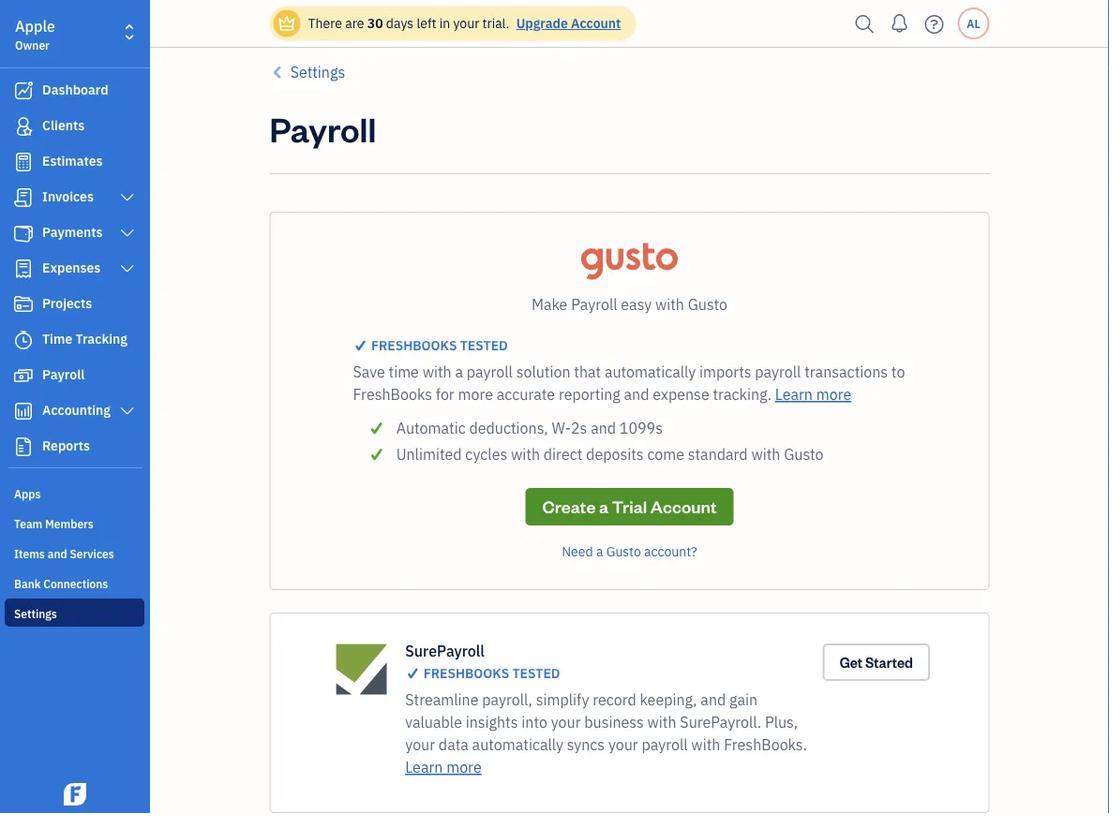 Task type: describe. For each thing, give the bounding box(es) containing it.
search image
[[850, 10, 880, 38]]

reports
[[42, 437, 90, 455]]

main element
[[0, 0, 197, 814]]

automatic deductions, w-2s and 1099s
[[396, 419, 663, 438]]

dashboard image
[[12, 82, 35, 100]]

get started button
[[823, 644, 930, 682]]

learn more
[[775, 385, 852, 405]]

days
[[386, 15, 414, 32]]

chevron large down image for expenses
[[119, 262, 136, 277]]

to
[[891, 362, 905, 382]]

invoices
[[42, 188, 94, 205]]

apps
[[14, 487, 41, 502]]

projects
[[42, 295, 92, 312]]

estimate image
[[12, 153, 35, 172]]

there are 30 days left in your trial. upgrade account
[[308, 15, 621, 32]]

plus,
[[765, 713, 798, 733]]

need a gusto account?
[[562, 543, 697, 561]]

1099s
[[620, 419, 663, 438]]

0 vertical spatial gusto
[[688, 295, 728, 315]]

a inside save time with a payroll solution that automatically imports payroll transactions to freshbooks for more accurate reporting and expense tracking.
[[455, 362, 463, 382]]

2 horizontal spatial payroll
[[571, 295, 617, 315]]

transactions
[[805, 362, 888, 382]]

with inside save time with a payroll solution that automatically imports payroll transactions to freshbooks for more accurate reporting and expense tracking.
[[423, 362, 452, 382]]

dashboard
[[42, 81, 108, 98]]

account?
[[644, 543, 697, 561]]

expenses
[[42, 259, 101, 277]]

and inside save time with a payroll solution that automatically imports payroll transactions to freshbooks for more accurate reporting and expense tracking.
[[624, 385, 649, 405]]

project image
[[12, 295, 35, 314]]

tracking
[[76, 330, 127, 348]]

payments link
[[5, 217, 144, 250]]

client image
[[12, 117, 35, 136]]

notifications image
[[885, 5, 915, 42]]

2 horizontal spatial gusto
[[784, 445, 824, 465]]

expense image
[[12, 260, 35, 278]]

come
[[647, 445, 684, 465]]

check image
[[368, 417, 385, 440]]

1 horizontal spatial tested
[[512, 665, 560, 683]]

deductions,
[[469, 419, 548, 438]]

expenses link
[[5, 252, 144, 286]]

services
[[70, 547, 114, 562]]

more inside streamline payroll, simplify record keeping, and gain valuable insights into your business with surepayroll. plus, your data automatically syncs your payroll with freshbooks. learn more
[[446, 758, 482, 778]]

keeping,
[[640, 691, 697, 710]]

items
[[14, 547, 45, 562]]

create a trial account button
[[525, 488, 734, 526]]

save
[[353, 362, 385, 382]]

bank
[[14, 577, 41, 592]]

freshbooks.
[[724, 736, 807, 755]]

clients link
[[5, 110, 144, 143]]

2s
[[571, 419, 587, 438]]

trial
[[612, 496, 647, 518]]

started
[[865, 654, 913, 672]]

into
[[522, 713, 547, 733]]

your down the valuable at the bottom
[[405, 736, 435, 755]]

with down automatic deductions, w-2s and 1099s
[[511, 445, 540, 465]]

payments
[[42, 224, 103, 241]]

0 vertical spatial check image
[[353, 338, 368, 353]]

payroll link
[[5, 359, 144, 393]]

streamline payroll, simplify record keeping, and gain valuable insights into your business with surepayroll. plus, your data automatically syncs your payroll with freshbooks. learn more
[[405, 691, 807, 778]]

payroll,
[[482, 691, 532, 710]]

standard
[[688, 445, 748, 465]]

create a trial account
[[542, 496, 717, 518]]

make payroll easy with gusto
[[532, 295, 728, 315]]

0 vertical spatial freshbooks tested
[[371, 337, 508, 354]]

0 vertical spatial tested
[[460, 337, 508, 354]]

cycles
[[465, 445, 507, 465]]

record
[[593, 691, 636, 710]]

apple owner
[[15, 16, 55, 53]]

surepayroll image
[[335, 644, 387, 696]]

need
[[562, 543, 593, 561]]

bank connections link
[[5, 569, 144, 597]]

accounting link
[[5, 395, 144, 428]]

chart image
[[12, 402, 35, 421]]

team
[[14, 517, 42, 532]]

there
[[308, 15, 342, 32]]

go to help image
[[919, 10, 949, 38]]

0 vertical spatial account
[[571, 15, 621, 32]]

time
[[389, 362, 419, 382]]

payment image
[[12, 224, 35, 243]]

your right in
[[453, 15, 479, 32]]

create
[[542, 496, 596, 518]]

more inside save time with a payroll solution that automatically imports payroll transactions to freshbooks for more accurate reporting and expense tracking.
[[458, 385, 493, 405]]

unlimited
[[396, 445, 462, 465]]

chevronleft image
[[270, 61, 287, 83]]

reporting
[[559, 385, 620, 405]]

save time with a payroll solution that automatically imports payroll transactions to freshbooks for more accurate reporting and expense tracking.
[[353, 362, 905, 405]]

0 vertical spatial freshbooks
[[371, 337, 457, 354]]

automatically inside save time with a payroll solution that automatically imports payroll transactions to freshbooks for more accurate reporting and expense tracking.
[[605, 362, 696, 382]]

1 vertical spatial check image
[[368, 443, 385, 466]]

in
[[439, 15, 450, 32]]

settings link
[[5, 599, 144, 627]]

report image
[[12, 438, 35, 457]]

2 vertical spatial gusto
[[606, 543, 641, 561]]

easy
[[621, 295, 652, 315]]

invoices link
[[5, 181, 144, 215]]



Task type: vqa. For each thing, say whether or not it's contained in the screenshot.
4 within the button
no



Task type: locate. For each thing, give the bounding box(es) containing it.
invoice image
[[12, 188, 35, 207]]

more down data
[[446, 758, 482, 778]]

tested
[[460, 337, 508, 354], [512, 665, 560, 683]]

valuable
[[405, 713, 462, 733]]

0 vertical spatial chevron large down image
[[119, 190, 136, 205]]

0 horizontal spatial learn
[[405, 758, 443, 778]]

payroll up 'learn more' on the top
[[755, 362, 801, 382]]

check image
[[353, 338, 368, 353], [368, 443, 385, 466], [405, 667, 420, 682]]

money image
[[12, 367, 35, 385]]

1 vertical spatial tested
[[512, 665, 560, 683]]

1 vertical spatial gusto
[[784, 445, 824, 465]]

streamline
[[405, 691, 479, 710]]

and inside streamline payroll, simplify record keeping, and gain valuable insights into your business with surepayroll. plus, your data automatically syncs your payroll with freshbooks. learn more
[[701, 691, 726, 710]]

accurate
[[497, 385, 555, 405]]

chevron large down image
[[119, 190, 136, 205], [119, 226, 136, 241], [119, 262, 136, 277]]

settings
[[290, 62, 345, 82], [14, 607, 57, 622]]

account right "upgrade"
[[571, 15, 621, 32]]

get
[[840, 654, 863, 672]]

a
[[455, 362, 463, 382], [599, 496, 609, 518], [596, 543, 603, 561]]

freshbooks
[[371, 337, 457, 354], [423, 665, 509, 683]]

upgrade
[[516, 15, 568, 32]]

account inside button
[[651, 496, 717, 518]]

1 horizontal spatial account
[[651, 496, 717, 518]]

0 horizontal spatial learn more link
[[405, 758, 482, 778]]

trial.
[[482, 15, 509, 32]]

time tracking link
[[5, 323, 144, 357]]

time tracking
[[42, 330, 127, 348]]

with right easy
[[655, 295, 684, 315]]

with right standard
[[751, 445, 780, 465]]

payroll left easy
[[571, 295, 617, 315]]

payroll up accurate
[[467, 362, 513, 382]]

1 horizontal spatial automatically
[[605, 362, 696, 382]]

need a gusto account? button
[[562, 543, 697, 561]]

learn inside streamline payroll, simplify record keeping, and gain valuable insights into your business with surepayroll. plus, your data automatically syncs your payroll with freshbooks. learn more
[[405, 758, 443, 778]]

automatically down into
[[472, 736, 563, 755]]

2 vertical spatial check image
[[405, 667, 420, 682]]

a for create
[[599, 496, 609, 518]]

payroll down time at the top
[[42, 366, 85, 383]]

1 vertical spatial freshbooks
[[423, 665, 509, 683]]

1 horizontal spatial gusto
[[688, 295, 728, 315]]

chevron large down image inside expenses link
[[119, 262, 136, 277]]

a for need
[[596, 543, 603, 561]]

surepayroll
[[405, 642, 485, 661]]

1 vertical spatial automatically
[[472, 736, 563, 755]]

timer image
[[12, 331, 35, 350]]

chevron large down image for payments
[[119, 226, 136, 241]]

payroll down keeping,
[[642, 736, 688, 755]]

chevron large down image right invoices
[[119, 190, 136, 205]]

automatic
[[396, 419, 466, 438]]

tested up the simplify
[[512, 665, 560, 683]]

apple
[[15, 16, 55, 36]]

chevron large down image for invoices
[[119, 190, 136, 205]]

0 horizontal spatial gusto
[[606, 543, 641, 561]]

surepayroll.
[[680, 713, 761, 733]]

1 vertical spatial chevron large down image
[[119, 226, 136, 241]]

freshbooks tested up the time
[[371, 337, 508, 354]]

items and services link
[[5, 539, 144, 567]]

1 horizontal spatial payroll
[[642, 736, 688, 755]]

freshbooks image
[[60, 784, 90, 806]]

settings inside main element
[[14, 607, 57, 622]]

and right items
[[48, 547, 67, 562]]

dashboard link
[[5, 74, 144, 108]]

a right need
[[596, 543, 603, 561]]

projects link
[[5, 288, 144, 322]]

1 vertical spatial a
[[599, 496, 609, 518]]

with up for
[[423, 362, 452, 382]]

payroll inside main element
[[42, 366, 85, 383]]

unlimited cycles with direct deposits come standard with gusto
[[396, 445, 824, 465]]

more right for
[[458, 385, 493, 405]]

chevron large down image
[[119, 404, 136, 419]]

check image up streamline
[[405, 667, 420, 682]]

bank connections
[[14, 577, 108, 592]]

your down the simplify
[[551, 713, 581, 733]]

1 vertical spatial payroll
[[571, 295, 617, 315]]

and right the 2s on the right of the page
[[591, 419, 616, 438]]

account
[[571, 15, 621, 32], [651, 496, 717, 518]]

2 vertical spatial a
[[596, 543, 603, 561]]

and inside main element
[[48, 547, 67, 562]]

syncs
[[567, 736, 605, 755]]

settings inside 'button'
[[290, 62, 345, 82]]

0 horizontal spatial payroll
[[42, 366, 85, 383]]

time
[[42, 330, 72, 348]]

automatically up expense on the top of the page
[[605, 362, 696, 382]]

0 horizontal spatial payroll
[[467, 362, 513, 382]]

a left the trial
[[599, 496, 609, 518]]

estimates link
[[5, 145, 144, 179]]

al
[[967, 16, 980, 31]]

1 horizontal spatial learn more link
[[775, 385, 852, 405]]

a inside create a trial account button
[[599, 496, 609, 518]]

estimates
[[42, 152, 103, 170]]

learn down data
[[405, 758, 443, 778]]

1 vertical spatial learn
[[405, 758, 443, 778]]

0 vertical spatial learn more link
[[775, 385, 852, 405]]

a right the time
[[455, 362, 463, 382]]

2 horizontal spatial payroll
[[755, 362, 801, 382]]

2 chevron large down image from the top
[[119, 226, 136, 241]]

0 vertical spatial payroll
[[270, 106, 376, 150]]

check image up save
[[353, 338, 368, 353]]

connections
[[43, 577, 108, 592]]

expense
[[653, 385, 709, 405]]

gain
[[729, 691, 758, 710]]

tested up accurate
[[460, 337, 508, 354]]

freshbooks tested
[[371, 337, 508, 354], [423, 665, 560, 683]]

make
[[532, 295, 568, 315]]

tracking.
[[713, 385, 772, 405]]

freshbooks tested up the payroll,
[[423, 665, 560, 683]]

gusto down create a trial account button
[[606, 543, 641, 561]]

your down business at bottom
[[608, 736, 638, 755]]

check image down check image
[[368, 443, 385, 466]]

data
[[439, 736, 469, 755]]

0 vertical spatial learn
[[775, 385, 813, 405]]

learn more link down transactions
[[775, 385, 852, 405]]

that
[[574, 362, 601, 382]]

learn more link down data
[[405, 758, 482, 778]]

1 horizontal spatial settings
[[290, 62, 345, 82]]

business
[[584, 713, 644, 733]]

1 chevron large down image from the top
[[119, 190, 136, 205]]

settings button
[[270, 61, 345, 83]]

2 vertical spatial payroll
[[42, 366, 85, 383]]

payroll down settings 'button'
[[270, 106, 376, 150]]

1 horizontal spatial payroll
[[270, 106, 376, 150]]

payroll inside streamline payroll, simplify record keeping, and gain valuable insights into your business with surepayroll. plus, your data automatically syncs your payroll with freshbooks. learn more
[[642, 736, 688, 755]]

more down transactions
[[816, 385, 852, 405]]

are
[[345, 15, 364, 32]]

automatically inside streamline payroll, simplify record keeping, and gain valuable insights into your business with surepayroll. plus, your data automatically syncs your payroll with freshbooks. learn more
[[472, 736, 563, 755]]

settings down bank
[[14, 607, 57, 622]]

with down keeping,
[[647, 713, 677, 733]]

and up 1099s
[[624, 385, 649, 405]]

direct
[[544, 445, 583, 465]]

gusto down 'learn more' on the top
[[784, 445, 824, 465]]

freshbooks
[[353, 385, 432, 405]]

learn right tracking.
[[775, 385, 813, 405]]

w-
[[552, 419, 571, 438]]

with down surepayroll.
[[691, 736, 720, 755]]

owner
[[15, 38, 50, 53]]

make payroll easy with gusto image
[[581, 243, 678, 280]]

members
[[45, 517, 94, 532]]

0 horizontal spatial automatically
[[472, 736, 563, 755]]

0 vertical spatial settings
[[290, 62, 345, 82]]

account up account?
[[651, 496, 717, 518]]

learn more link
[[775, 385, 852, 405], [405, 758, 482, 778]]

1 vertical spatial learn more link
[[405, 758, 482, 778]]

with
[[655, 295, 684, 315], [423, 362, 452, 382], [511, 445, 540, 465], [751, 445, 780, 465], [647, 713, 677, 733], [691, 736, 720, 755]]

gusto
[[688, 295, 728, 315], [784, 445, 824, 465], [606, 543, 641, 561]]

team members
[[14, 517, 94, 532]]

solution
[[516, 362, 570, 382]]

chevron large down image right 'expenses'
[[119, 262, 136, 277]]

30
[[367, 15, 383, 32]]

and
[[624, 385, 649, 405], [591, 419, 616, 438], [48, 547, 67, 562], [701, 691, 726, 710]]

simplify
[[536, 691, 589, 710]]

1 vertical spatial account
[[651, 496, 717, 518]]

freshbooks down surepayroll
[[423, 665, 509, 683]]

chevron large down image right payments
[[119, 226, 136, 241]]

0 vertical spatial a
[[455, 362, 463, 382]]

apps link
[[5, 479, 144, 507]]

1 vertical spatial freshbooks tested
[[423, 665, 560, 683]]

left
[[417, 15, 436, 32]]

reports link
[[5, 430, 144, 464]]

1 horizontal spatial learn
[[775, 385, 813, 405]]

insights
[[466, 713, 518, 733]]

crown image
[[277, 14, 297, 33]]

imports
[[699, 362, 751, 382]]

gusto up imports
[[688, 295, 728, 315]]

and up surepayroll.
[[701, 691, 726, 710]]

0 horizontal spatial settings
[[14, 607, 57, 622]]

2 vertical spatial chevron large down image
[[119, 262, 136, 277]]

deposits
[[586, 445, 644, 465]]

learn more link for streamline payroll, simplify record keeping, and gain valuable insights into your business with surepayroll. plus, your data automatically syncs your payroll with freshbooks.
[[405, 758, 482, 778]]

0 vertical spatial automatically
[[605, 362, 696, 382]]

clients
[[42, 117, 85, 134]]

freshbooks up the time
[[371, 337, 457, 354]]

settings right chevronleft icon
[[290, 62, 345, 82]]

learn more link for save time with a payroll solution that automatically imports payroll transactions to freshbooks for more accurate reporting and expense tracking.
[[775, 385, 852, 405]]

payroll
[[467, 362, 513, 382], [755, 362, 801, 382], [642, 736, 688, 755]]

0 horizontal spatial account
[[571, 15, 621, 32]]

0 horizontal spatial tested
[[460, 337, 508, 354]]

1 vertical spatial settings
[[14, 607, 57, 622]]

items and services
[[14, 547, 114, 562]]

upgrade account link
[[513, 15, 621, 32]]

accounting
[[42, 402, 111, 419]]

3 chevron large down image from the top
[[119, 262, 136, 277]]



